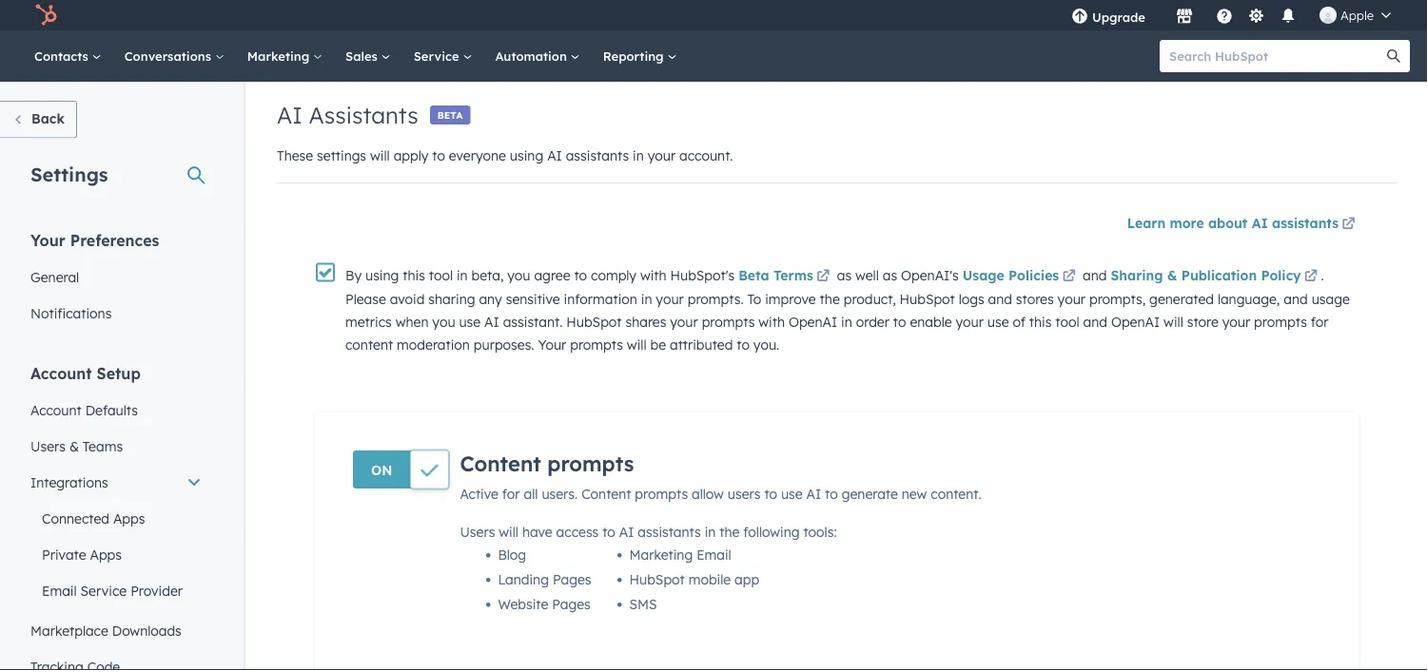 Task type: describe. For each thing, give the bounding box(es) containing it.
by using this tool in beta, you agree to comply with hubspot's
[[345, 267, 739, 284]]

private
[[42, 547, 86, 563]]

sharing
[[1111, 267, 1164, 284]]

notifications image
[[1280, 9, 1297, 26]]

1 vertical spatial content
[[582, 486, 631, 502]]

prompts up users will have access to ai assistants in the following tools: at the bottom
[[635, 486, 688, 502]]

content prompts
[[460, 451, 634, 477]]

blog landing pages website pages
[[498, 547, 592, 613]]

ai up 'tools:' on the right of page
[[807, 486, 822, 502]]

private apps link
[[19, 537, 213, 573]]

store
[[1188, 314, 1219, 331]]

in up shares
[[641, 291, 652, 308]]

ai right everyone
[[547, 148, 562, 164]]

general link
[[19, 259, 213, 296]]

account defaults link
[[19, 393, 213, 429]]

your preferences
[[30, 231, 159, 250]]

purposes.
[[474, 337, 534, 354]]

logs
[[959, 291, 985, 308]]

prompts.
[[688, 291, 744, 308]]

will left be
[[627, 337, 647, 354]]

Search HubSpot search field
[[1160, 40, 1393, 72]]

beta terms
[[739, 267, 814, 284]]

to right users
[[765, 486, 778, 502]]

0 vertical spatial this
[[403, 267, 425, 284]]

0 vertical spatial content
[[460, 451, 541, 477]]

access
[[556, 524, 599, 540]]

integrations
[[30, 474, 108, 491]]

marketing email hubspot mobile app sms
[[630, 547, 760, 613]]

help button
[[1209, 0, 1241, 30]]

order
[[856, 314, 890, 331]]

users for users will have access to ai assistants in the following tools:
[[460, 524, 495, 540]]

settings
[[30, 162, 108, 186]]

account for account setup
[[30, 364, 92, 383]]

0 vertical spatial you
[[508, 267, 531, 284]]

2 as from the left
[[883, 267, 898, 284]]

upgrade image
[[1072, 9, 1089, 26]]

0 horizontal spatial with
[[640, 267, 667, 284]]

0 vertical spatial using
[[510, 148, 544, 164]]

marketplace downloads
[[30, 623, 182, 640]]

to
[[748, 291, 762, 308]]

conversations link
[[113, 30, 236, 82]]

service link
[[402, 30, 484, 82]]

automation
[[495, 48, 571, 64]]

avoid
[[390, 291, 425, 308]]

back
[[31, 110, 65, 127]]

these
[[277, 148, 313, 164]]

.
[[1322, 267, 1325, 284]]

everyone
[[449, 148, 506, 164]]

users & teams
[[30, 438, 123, 455]]

shares
[[626, 314, 667, 331]]

will down the generated
[[1164, 314, 1184, 331]]

ai up these
[[277, 101, 302, 129]]

to left you.
[[737, 337, 750, 354]]

active for all users. content prompts allow users to use ai to generate new content.
[[460, 486, 982, 502]]

beta for beta
[[438, 109, 463, 121]]

back link
[[0, 101, 77, 138]]

notifications button
[[1272, 0, 1305, 30]]

2 openai from the left
[[1112, 314, 1160, 331]]

service inside "account setup" element
[[80, 583, 127, 600]]

general
[[30, 269, 79, 286]]

learn more about ai assistants
[[1128, 215, 1339, 232]]

more
[[1170, 215, 1205, 232]]

marketing for marketing email hubspot mobile app sms
[[630, 547, 693, 563]]

0 vertical spatial hubspot
[[900, 291, 955, 308]]

assistants
[[309, 101, 419, 129]]

beta,
[[472, 267, 504, 284]]

with inside . please avoid sharing any sensitive information in your prompts. to improve the product, hubspot logs and stores your prompts, generated language, and usage metrics when you use ai assistant. hubspot shares your prompts with openai in order to enable your use of this tool and openai will store your prompts for content moderation purposes. your prompts will be attributed to you.
[[759, 314, 785, 331]]

prompts down prompts.
[[702, 314, 755, 331]]

hubspot inside marketing email hubspot mobile app sms
[[630, 571, 685, 588]]

connected apps link
[[19, 501, 213, 537]]

will left apply
[[370, 148, 390, 164]]

will up blog
[[499, 524, 519, 540]]

prompts down information
[[570, 337, 623, 354]]

sharing & publication policy
[[1111, 267, 1302, 284]]

beta terms link
[[739, 266, 834, 288]]

link opens in a new window image inside sharing & publication policy link
[[1305, 270, 1318, 284]]

prompts,
[[1090, 291, 1146, 308]]

for inside . please avoid sharing any sensitive information in your prompts. to improve the product, hubspot logs and stores your prompts, generated language, and usage metrics when you use ai assistant. hubspot shares your prompts with openai in order to enable your use of this tool and openai will store your prompts for content moderation purposes. your prompts will be attributed to you.
[[1311, 314, 1329, 331]]

usage
[[1312, 291, 1350, 308]]

hubspot link
[[23, 4, 71, 27]]

generated
[[1150, 291, 1214, 308]]

& for publication
[[1168, 267, 1178, 284]]

website
[[498, 596, 548, 613]]

hubspot's
[[671, 267, 735, 284]]

please
[[345, 291, 386, 308]]

new
[[902, 486, 927, 502]]

in left beta, on the left top
[[457, 267, 468, 284]]

0 horizontal spatial assistants
[[566, 148, 629, 164]]

usage policies
[[963, 267, 1059, 284]]

email service provider
[[42, 583, 183, 600]]

your right stores
[[1058, 291, 1086, 308]]

product,
[[844, 291, 896, 308]]

setup
[[97, 364, 141, 383]]

contacts link
[[23, 30, 113, 82]]

ai right access
[[619, 524, 634, 540]]

reporting link
[[592, 30, 689, 82]]

reporting
[[603, 48, 668, 64]]

prompts down language,
[[1254, 314, 1308, 331]]

0 horizontal spatial use
[[459, 314, 481, 331]]

your up shares
[[656, 291, 684, 308]]

beta for beta terms
[[739, 267, 770, 284]]

generate
[[842, 486, 898, 502]]

provider
[[131, 583, 183, 600]]

1 vertical spatial the
[[720, 524, 740, 540]]

defaults
[[85, 402, 138, 419]]

link opens in a new window image inside the usage policies link
[[1063, 270, 1076, 284]]

account for account defaults
[[30, 402, 82, 419]]

your down logs
[[956, 314, 984, 331]]

usage policies link
[[963, 266, 1079, 288]]

sharing
[[429, 291, 475, 308]]

well
[[856, 267, 879, 284]]

marketplace downloads link
[[19, 613, 213, 650]]

sales
[[346, 48, 381, 64]]

ai inside "link"
[[1252, 215, 1268, 232]]

menu containing apple
[[1058, 0, 1405, 30]]

upgrade
[[1092, 9, 1146, 25]]

policy
[[1262, 267, 1302, 284]]

account setup element
[[19, 363, 213, 671]]

allow
[[692, 486, 724, 502]]

to left generate
[[825, 486, 838, 502]]

and down policy
[[1284, 291, 1308, 308]]

in down allow
[[705, 524, 716, 540]]

account.
[[680, 148, 733, 164]]

app
[[735, 571, 760, 588]]

mobile
[[689, 571, 731, 588]]

users for users & teams
[[30, 438, 66, 455]]

in left order
[[841, 314, 853, 331]]

contacts
[[34, 48, 92, 64]]

have
[[522, 524, 553, 540]]

sharing & publication policy link
[[1111, 266, 1322, 288]]



Task type: vqa. For each thing, say whether or not it's contained in the screenshot.
Edit 'Button'
no



Task type: locate. For each thing, give the bounding box(es) containing it.
you.
[[754, 337, 780, 354]]

to
[[432, 148, 445, 164], [574, 267, 587, 284], [894, 314, 906, 331], [737, 337, 750, 354], [765, 486, 778, 502], [825, 486, 838, 502], [603, 524, 616, 540]]

apps down integrations button
[[113, 511, 145, 527]]

policies
[[1009, 267, 1059, 284]]

email up mobile
[[697, 547, 732, 563]]

beta up everyone
[[438, 109, 463, 121]]

search image
[[1388, 49, 1401, 63]]

1 horizontal spatial using
[[510, 148, 544, 164]]

0 horizontal spatial email
[[42, 583, 77, 600]]

comply
[[591, 267, 637, 284]]

pages
[[553, 571, 592, 588], [552, 596, 591, 613]]

as right well
[[883, 267, 898, 284]]

terms
[[774, 267, 814, 284]]

you up sensitive
[[508, 267, 531, 284]]

you
[[508, 267, 531, 284], [432, 314, 455, 331]]

0 horizontal spatial users
[[30, 438, 66, 455]]

your
[[648, 148, 676, 164], [656, 291, 684, 308], [1058, 291, 1086, 308], [670, 314, 698, 331], [956, 314, 984, 331], [1223, 314, 1251, 331]]

marketing inside marketing email hubspot mobile app sms
[[630, 547, 693, 563]]

1 horizontal spatial email
[[697, 547, 732, 563]]

preferences
[[70, 231, 159, 250]]

0 vertical spatial your
[[30, 231, 65, 250]]

0 vertical spatial with
[[640, 267, 667, 284]]

0 horizontal spatial you
[[432, 314, 455, 331]]

2 horizontal spatial use
[[988, 314, 1009, 331]]

1 horizontal spatial users
[[460, 524, 495, 540]]

apps for private apps
[[90, 547, 122, 563]]

ai assistants
[[277, 101, 419, 129]]

0 vertical spatial users
[[30, 438, 66, 455]]

apple button
[[1309, 0, 1403, 30]]

2 horizontal spatial assistants
[[1273, 215, 1339, 232]]

any
[[479, 291, 502, 308]]

content right users.
[[582, 486, 631, 502]]

downloads
[[112, 623, 182, 640]]

you inside . please avoid sharing any sensitive information in your prompts. to improve the product, hubspot logs and stores your prompts, generated language, and usage metrics when you use ai assistant. hubspot shares your prompts with openai in order to enable your use of this tool and openai will store your prompts for content moderation purposes. your prompts will be attributed to you.
[[432, 314, 455, 331]]

1 horizontal spatial your
[[538, 337, 567, 354]]

sms
[[630, 596, 657, 613]]

content up active
[[460, 451, 541, 477]]

0 horizontal spatial beta
[[438, 109, 463, 121]]

ai right about at top right
[[1252, 215, 1268, 232]]

learn
[[1128, 215, 1166, 232]]

0 horizontal spatial using
[[365, 267, 399, 284]]

marketing link
[[236, 30, 334, 82]]

& up the generated
[[1168, 267, 1178, 284]]

0 vertical spatial marketing
[[247, 48, 313, 64]]

marketing
[[247, 48, 313, 64], [630, 547, 693, 563]]

openai's
[[901, 267, 959, 284]]

0 horizontal spatial your
[[30, 231, 65, 250]]

0 vertical spatial &
[[1168, 267, 1178, 284]]

on
[[371, 462, 393, 479]]

pages down access
[[553, 571, 592, 588]]

link opens in a new window image right terms
[[817, 266, 830, 288]]

1 vertical spatial using
[[365, 267, 399, 284]]

link opens in a new window image right policies
[[1063, 270, 1076, 284]]

marketing for marketing
[[247, 48, 313, 64]]

hubspot down information
[[567, 314, 622, 331]]

tools:
[[804, 524, 837, 540]]

users.
[[542, 486, 578, 502]]

1 vertical spatial email
[[42, 583, 77, 600]]

0 vertical spatial apps
[[113, 511, 145, 527]]

to right apply
[[432, 148, 445, 164]]

1 vertical spatial for
[[502, 486, 520, 502]]

for left all
[[502, 486, 520, 502]]

apple
[[1341, 7, 1374, 23]]

content.
[[931, 486, 982, 502]]

using right by
[[365, 267, 399, 284]]

landing
[[498, 571, 549, 588]]

1 horizontal spatial this
[[1030, 314, 1052, 331]]

1 vertical spatial account
[[30, 402, 82, 419]]

1 horizontal spatial &
[[1168, 267, 1178, 284]]

tool up sharing
[[429, 267, 453, 284]]

1 horizontal spatial as
[[883, 267, 898, 284]]

& inside "account setup" element
[[69, 438, 79, 455]]

apps for connected apps
[[113, 511, 145, 527]]

service
[[414, 48, 463, 64], [80, 583, 127, 600]]

hubspot image
[[34, 4, 57, 27]]

0 vertical spatial the
[[820, 291, 840, 308]]

0 vertical spatial assistants
[[566, 148, 629, 164]]

in
[[633, 148, 644, 164], [457, 267, 468, 284], [641, 291, 652, 308], [841, 314, 853, 331], [705, 524, 716, 540]]

1 vertical spatial you
[[432, 314, 455, 331]]

1 horizontal spatial beta
[[739, 267, 770, 284]]

1 horizontal spatial content
[[582, 486, 631, 502]]

and down usage policies
[[988, 291, 1013, 308]]

the
[[820, 291, 840, 308], [720, 524, 740, 540]]

hubspot up sms
[[630, 571, 685, 588]]

users & teams link
[[19, 429, 213, 465]]

1 horizontal spatial service
[[414, 48, 463, 64]]

with right comply
[[640, 267, 667, 284]]

1 pages from the top
[[553, 571, 592, 588]]

your left account.
[[648, 148, 676, 164]]

link opens in a new window image
[[817, 266, 830, 288], [1063, 270, 1076, 284]]

0 horizontal spatial link opens in a new window image
[[817, 266, 830, 288]]

learn more about ai assistants link
[[1128, 212, 1359, 237]]

this right of
[[1030, 314, 1052, 331]]

1 horizontal spatial link opens in a new window image
[[1063, 270, 1076, 284]]

1 horizontal spatial for
[[1311, 314, 1329, 331]]

2 account from the top
[[30, 402, 82, 419]]

assistants inside "link"
[[1273, 215, 1339, 232]]

0 horizontal spatial for
[[502, 486, 520, 502]]

apps up 'email service provider'
[[90, 547, 122, 563]]

agree
[[534, 267, 571, 284]]

0 vertical spatial tool
[[429, 267, 453, 284]]

1 vertical spatial pages
[[552, 596, 591, 613]]

0 horizontal spatial as
[[837, 267, 852, 284]]

service down 'private apps' link
[[80, 583, 127, 600]]

1 vertical spatial marketing
[[630, 547, 693, 563]]

0 vertical spatial for
[[1311, 314, 1329, 331]]

your inside . please avoid sharing any sensitive information in your prompts. to improve the product, hubspot logs and stores your prompts, generated language, and usage metrics when you use ai assistant. hubspot shares your prompts with openai in order to enable your use of this tool and openai will store your prompts for content moderation purposes. your prompts will be attributed to you.
[[538, 337, 567, 354]]

improve
[[765, 291, 816, 308]]

pages right the website
[[552, 596, 591, 613]]

tool inside . please avoid sharing any sensitive information in your prompts. to improve the product, hubspot logs and stores your prompts, generated language, and usage metrics when you use ai assistant. hubspot shares your prompts with openai in order to enable your use of this tool and openai will store your prompts for content moderation purposes. your prompts will be attributed to you.
[[1056, 314, 1080, 331]]

email
[[697, 547, 732, 563], [42, 583, 77, 600]]

2 pages from the top
[[552, 596, 591, 613]]

menu
[[1058, 0, 1405, 30]]

marketing left sales
[[247, 48, 313, 64]]

1 horizontal spatial hubspot
[[630, 571, 685, 588]]

1 vertical spatial beta
[[739, 267, 770, 284]]

your down language,
[[1223, 314, 1251, 331]]

all
[[524, 486, 538, 502]]

use left of
[[988, 314, 1009, 331]]

service right sales link
[[414, 48, 463, 64]]

1 vertical spatial hubspot
[[567, 314, 622, 331]]

use up following
[[781, 486, 803, 502]]

1 horizontal spatial use
[[781, 486, 803, 502]]

stores
[[1016, 291, 1054, 308]]

in left account.
[[633, 148, 644, 164]]

to right agree
[[574, 267, 587, 284]]

0 vertical spatial service
[[414, 48, 463, 64]]

openai down improve
[[789, 314, 838, 331]]

to right access
[[603, 524, 616, 540]]

1 openai from the left
[[789, 314, 838, 331]]

0 horizontal spatial this
[[403, 267, 425, 284]]

link opens in a new window image
[[1342, 214, 1356, 237], [1342, 218, 1356, 232], [1063, 266, 1076, 288], [1305, 266, 1318, 288], [817, 270, 830, 284], [1305, 270, 1318, 284]]

0 vertical spatial account
[[30, 364, 92, 383]]

marketplace
[[30, 623, 108, 640]]

1 horizontal spatial assistants
[[638, 524, 701, 540]]

& left 'teams' on the left bottom
[[69, 438, 79, 455]]

publication
[[1182, 267, 1257, 284]]

the right improve
[[820, 291, 840, 308]]

0 horizontal spatial hubspot
[[567, 314, 622, 331]]

email inside marketing email hubspot mobile app sms
[[697, 547, 732, 563]]

users down active
[[460, 524, 495, 540]]

use down sharing
[[459, 314, 481, 331]]

marketplaces button
[[1165, 0, 1205, 30]]

your up general
[[30, 231, 65, 250]]

private apps
[[42, 547, 122, 563]]

beta up to
[[739, 267, 770, 284]]

users up 'integrations'
[[30, 438, 66, 455]]

email inside "account setup" element
[[42, 583, 77, 600]]

2 horizontal spatial hubspot
[[900, 291, 955, 308]]

and
[[1079, 267, 1111, 284], [988, 291, 1013, 308], [1284, 291, 1308, 308], [1084, 314, 1108, 331]]

tool
[[429, 267, 453, 284], [1056, 314, 1080, 331]]

1 horizontal spatial openai
[[1112, 314, 1160, 331]]

1 horizontal spatial the
[[820, 291, 840, 308]]

prompts
[[702, 314, 755, 331], [1254, 314, 1308, 331], [570, 337, 623, 354], [548, 451, 634, 477], [635, 486, 688, 502]]

openai down prompts,
[[1112, 314, 1160, 331]]

account up users & teams
[[30, 402, 82, 419]]

this inside . please avoid sharing any sensitive information in your prompts. to improve the product, hubspot logs and stores your prompts, generated language, and usage metrics when you use ai assistant. hubspot shares your prompts with openai in order to enable your use of this tool and openai will store your prompts for content moderation purposes. your prompts will be attributed to you.
[[1030, 314, 1052, 331]]

this
[[403, 267, 425, 284], [1030, 314, 1052, 331]]

connected apps
[[42, 511, 145, 527]]

1 vertical spatial tool
[[1056, 314, 1080, 331]]

following
[[744, 524, 800, 540]]

marketplaces image
[[1176, 9, 1193, 26]]

sensitive
[[506, 291, 560, 308]]

1 horizontal spatial marketing
[[630, 547, 693, 563]]

1 account from the top
[[30, 364, 92, 383]]

1 as from the left
[[837, 267, 852, 284]]

0 horizontal spatial service
[[80, 583, 127, 600]]

1 vertical spatial assistants
[[1273, 215, 1339, 232]]

0 horizontal spatial openai
[[789, 314, 838, 331]]

by
[[345, 267, 362, 284]]

menu item
[[1159, 0, 1163, 30]]

this up avoid
[[403, 267, 425, 284]]

for down usage
[[1311, 314, 1329, 331]]

usage
[[963, 267, 1005, 284]]

email down private
[[42, 583, 77, 600]]

0 horizontal spatial content
[[460, 451, 541, 477]]

account inside account defaults link
[[30, 402, 82, 419]]

apply
[[394, 148, 429, 164]]

ai down any
[[485, 314, 499, 331]]

2 vertical spatial hubspot
[[630, 571, 685, 588]]

and down prompts,
[[1084, 314, 1108, 331]]

1 horizontal spatial with
[[759, 314, 785, 331]]

0 vertical spatial pages
[[553, 571, 592, 588]]

with up you.
[[759, 314, 785, 331]]

email service provider link
[[19, 573, 213, 610]]

1 vertical spatial apps
[[90, 547, 122, 563]]

these settings will apply to everyone using ai assistants in your account.
[[277, 148, 733, 164]]

1 vertical spatial with
[[759, 314, 785, 331]]

account
[[30, 364, 92, 383], [30, 402, 82, 419]]

your up 'attributed'
[[670, 314, 698, 331]]

prompts up users.
[[548, 451, 634, 477]]

settings image
[[1248, 8, 1265, 25]]

content
[[460, 451, 541, 477], [582, 486, 631, 502]]

link opens in a new window image inside beta terms link
[[817, 270, 830, 284]]

1 vertical spatial this
[[1030, 314, 1052, 331]]

your preferences element
[[19, 230, 213, 332]]

openai
[[789, 314, 838, 331], [1112, 314, 1160, 331]]

. please avoid sharing any sensitive information in your prompts. to improve the product, hubspot logs and stores your prompts, generated language, and usage metrics when you use ai assistant. hubspot shares your prompts with openai in order to enable your use of this tool and openai will store your prompts for content moderation purposes. your prompts will be attributed to you.
[[345, 267, 1350, 354]]

1 vertical spatial users
[[460, 524, 495, 540]]

1 horizontal spatial you
[[508, 267, 531, 284]]

0 horizontal spatial the
[[720, 524, 740, 540]]

use
[[459, 314, 481, 331], [988, 314, 1009, 331], [781, 486, 803, 502]]

tool right of
[[1056, 314, 1080, 331]]

help image
[[1216, 9, 1233, 26]]

as left well
[[837, 267, 852, 284]]

1 horizontal spatial tool
[[1056, 314, 1080, 331]]

you down sharing
[[432, 314, 455, 331]]

to right order
[[894, 314, 906, 331]]

the down active for all users. content prompts allow users to use ai to generate new content. on the bottom of page
[[720, 524, 740, 540]]

0 horizontal spatial tool
[[429, 267, 453, 284]]

1 vertical spatial &
[[69, 438, 79, 455]]

the inside . please avoid sharing any sensitive information in your prompts. to improve the product, hubspot logs and stores your prompts, generated language, and usage metrics when you use ai assistant. hubspot shares your prompts with openai in order to enable your use of this tool and openai will store your prompts for content moderation purposes. your prompts will be attributed to you.
[[820, 291, 840, 308]]

1 vertical spatial your
[[538, 337, 567, 354]]

will
[[370, 148, 390, 164], [1164, 314, 1184, 331], [627, 337, 647, 354], [499, 524, 519, 540]]

users will have access to ai assistants in the following tools:
[[460, 524, 837, 540]]

1 vertical spatial service
[[80, 583, 127, 600]]

beta
[[438, 109, 463, 121], [739, 267, 770, 284]]

your down assistant.
[[538, 337, 567, 354]]

account up account defaults
[[30, 364, 92, 383]]

and up prompts,
[[1079, 267, 1111, 284]]

marketing down users will have access to ai assistants in the following tools: at the bottom
[[630, 547, 693, 563]]

automation link
[[484, 30, 592, 82]]

0 vertical spatial email
[[697, 547, 732, 563]]

assistant.
[[503, 314, 563, 331]]

hubspot up enable
[[900, 291, 955, 308]]

0 horizontal spatial marketing
[[247, 48, 313, 64]]

users inside "account setup" element
[[30, 438, 66, 455]]

using right everyone
[[510, 148, 544, 164]]

0 horizontal spatial &
[[69, 438, 79, 455]]

with
[[640, 267, 667, 284], [759, 314, 785, 331]]

teams
[[83, 438, 123, 455]]

enable
[[910, 314, 952, 331]]

metrics
[[345, 314, 392, 331]]

0 vertical spatial beta
[[438, 109, 463, 121]]

2 vertical spatial assistants
[[638, 524, 701, 540]]

bob builder image
[[1320, 7, 1337, 24]]

users
[[728, 486, 761, 502]]

ai inside . please avoid sharing any sensitive information in your prompts. to improve the product, hubspot logs and stores your prompts, generated language, and usage metrics when you use ai assistant. hubspot shares your prompts with openai in order to enable your use of this tool and openai will store your prompts for content moderation purposes. your prompts will be attributed to you.
[[485, 314, 499, 331]]

&
[[1168, 267, 1178, 284], [69, 438, 79, 455]]

as well as openai's
[[834, 267, 963, 284]]

& for teams
[[69, 438, 79, 455]]



